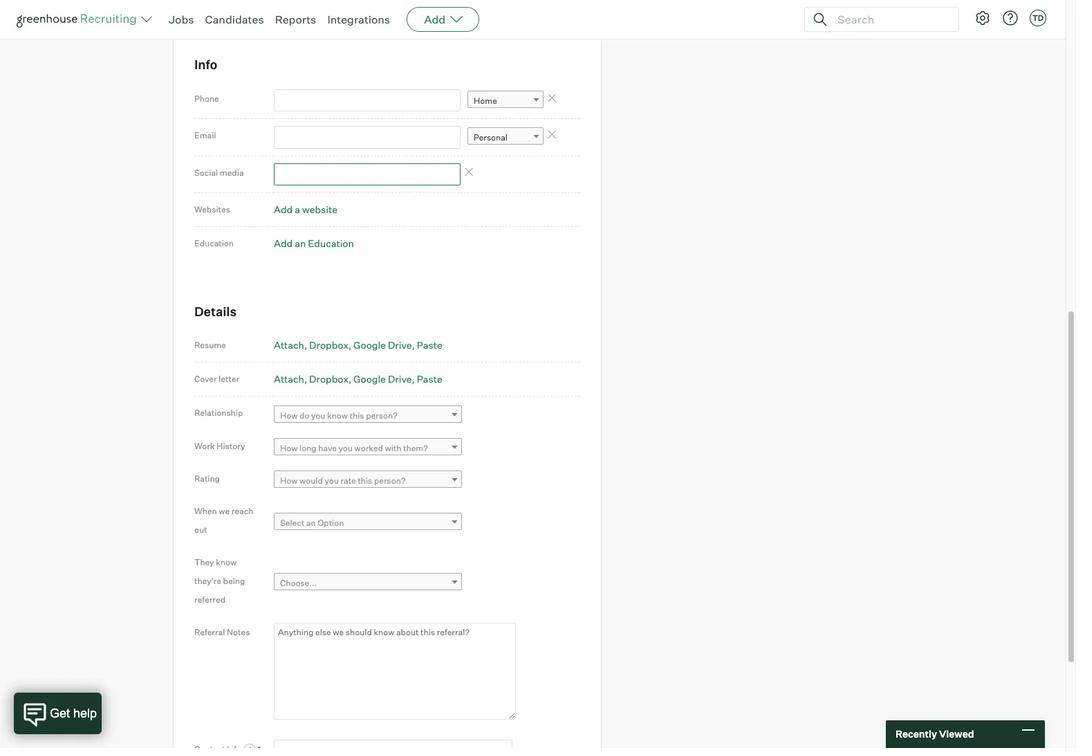 Task type: locate. For each thing, give the bounding box(es) containing it.
dropbox link
[[309, 339, 352, 351], [309, 373, 352, 385]]

0 vertical spatial google drive link
[[354, 339, 415, 351]]

1 vertical spatial paste
[[417, 373, 443, 385]]

1 vertical spatial attach link
[[274, 373, 307, 385]]

how left do
[[280, 410, 298, 421]]

know right do
[[327, 410, 348, 421]]

person?
[[366, 410, 398, 421], [374, 476, 406, 486]]

None text field
[[274, 126, 461, 148], [274, 163, 461, 185], [274, 740, 513, 748], [274, 126, 461, 148], [274, 163, 461, 185], [274, 740, 513, 748]]

reports link
[[275, 12, 317, 26]]

0 vertical spatial google
[[354, 339, 386, 351]]

drive
[[388, 339, 412, 351], [388, 373, 412, 385]]

2 vertical spatial you
[[325, 476, 339, 486]]

rate
[[341, 476, 356, 486]]

1 drive from the top
[[388, 339, 412, 351]]

google
[[354, 339, 386, 351], [354, 373, 386, 385]]

0 vertical spatial you
[[311, 410, 326, 421]]

person? for how do you know this person?
[[366, 410, 398, 421]]

an
[[295, 237, 306, 249], [307, 518, 316, 528]]

0 vertical spatial add
[[424, 12, 446, 26]]

1 attach from the top
[[274, 339, 304, 351]]

choose... link
[[274, 573, 462, 593]]

person? down with
[[374, 476, 406, 486]]

paste for cover letter
[[417, 373, 443, 385]]

how for how long have you worked with them?
[[280, 443, 298, 453]]

1 vertical spatial add
[[274, 203, 293, 215]]

paste link
[[417, 339, 443, 351], [417, 373, 443, 385]]

2 paste link from the top
[[417, 373, 443, 385]]

2 paste from the top
[[417, 373, 443, 385]]

1 vertical spatial person?
[[374, 476, 406, 486]]

1 vertical spatial this
[[358, 476, 373, 486]]

attach dropbox google drive paste for cover letter
[[274, 373, 443, 385]]

personal link
[[468, 128, 544, 148]]

know inside they know they're being referred
[[216, 557, 237, 568]]

add an education
[[274, 237, 354, 249]]

1 vertical spatial paste link
[[417, 373, 443, 385]]

how left would
[[280, 476, 298, 486]]

know up being
[[216, 557, 237, 568]]

an for add
[[295, 237, 306, 249]]

paste
[[417, 339, 443, 351], [417, 373, 443, 385]]

person? for how would you rate this person?
[[374, 476, 406, 486]]

attach
[[274, 339, 304, 351], [274, 373, 304, 385]]

candidates link
[[205, 12, 264, 26]]

0 horizontal spatial education
[[194, 238, 234, 248]]

1 attach link from the top
[[274, 339, 307, 351]]

None text field
[[274, 89, 461, 112]]

person? up with
[[366, 410, 398, 421]]

this
[[350, 410, 364, 421], [358, 476, 373, 486]]

0 vertical spatial know
[[327, 410, 348, 421]]

1 google drive link from the top
[[354, 339, 415, 351]]

1 vertical spatial attach
[[274, 373, 304, 385]]

long
[[300, 443, 317, 453]]

would
[[300, 476, 323, 486]]

jobs link
[[169, 12, 194, 26]]

0 vertical spatial an
[[295, 237, 306, 249]]

how long have you worked with them?
[[280, 443, 428, 453]]

1 vertical spatial dropbox link
[[309, 373, 352, 385]]

Search text field
[[835, 9, 947, 29]]

2 vertical spatial how
[[280, 476, 298, 486]]

attach for resume
[[274, 339, 304, 351]]

2 vertical spatial add
[[274, 237, 293, 249]]

add for add an education
[[274, 237, 293, 249]]

letter
[[219, 374, 240, 384]]

reports
[[275, 12, 317, 26]]

google drive link for resume
[[354, 339, 415, 351]]

2 attach link from the top
[[274, 373, 307, 385]]

0 vertical spatial how
[[280, 410, 298, 421]]

you
[[311, 410, 326, 421], [339, 443, 353, 453], [325, 476, 339, 486]]

website
[[302, 203, 338, 215]]

0 vertical spatial attach dropbox google drive paste
[[274, 339, 443, 351]]

1 how from the top
[[280, 410, 298, 421]]

how do you know this person?
[[280, 410, 398, 421]]

0 vertical spatial paste link
[[417, 339, 443, 351]]

3 how from the top
[[280, 476, 298, 486]]

they're
[[194, 576, 221, 586]]

this for rate
[[358, 476, 373, 486]]

1 dropbox link from the top
[[309, 339, 352, 351]]

2 dropbox link from the top
[[309, 373, 352, 385]]

1 paste link from the top
[[417, 339, 443, 351]]

dropbox link for resume
[[309, 339, 352, 351]]

social media
[[194, 167, 244, 178]]

home link
[[468, 91, 544, 111]]

how
[[280, 410, 298, 421], [280, 443, 298, 453], [280, 476, 298, 486]]

1 vertical spatial an
[[307, 518, 316, 528]]

2 drive from the top
[[388, 373, 412, 385]]

education
[[308, 237, 354, 249], [194, 238, 234, 248]]

attach dropbox google drive paste for resume
[[274, 339, 443, 351]]

1 vertical spatial dropbox
[[309, 373, 349, 385]]

recently
[[896, 728, 938, 740]]

google drive link
[[354, 339, 415, 351], [354, 373, 415, 385]]

you left the rate
[[325, 476, 339, 486]]

how do you know this person? link
[[274, 405, 462, 425]]

0 vertical spatial attach
[[274, 339, 304, 351]]

have
[[319, 443, 337, 453]]

add an education link
[[274, 237, 354, 249]]

2 google from the top
[[354, 373, 386, 385]]

they know they're being referred
[[194, 557, 245, 605]]

1 vertical spatial drive
[[388, 373, 412, 385]]

you right have
[[339, 443, 353, 453]]

0 horizontal spatial know
[[216, 557, 237, 568]]

2 dropbox from the top
[[309, 373, 349, 385]]

attach link for cover letter
[[274, 373, 307, 385]]

google for resume
[[354, 339, 386, 351]]

notes
[[227, 627, 250, 638]]

you right do
[[311, 410, 326, 421]]

0 vertical spatial person?
[[366, 410, 398, 421]]

0 vertical spatial dropbox link
[[309, 339, 352, 351]]

when
[[194, 506, 217, 516]]

phone
[[194, 93, 219, 104]]

attach dropbox google drive paste
[[274, 339, 443, 351], [274, 373, 443, 385]]

a
[[295, 203, 300, 215]]

1 google from the top
[[354, 339, 386, 351]]

this up how long have you worked with them?
[[350, 410, 364, 421]]

home
[[474, 96, 498, 106]]

option
[[318, 518, 344, 528]]

1 dropbox from the top
[[309, 339, 349, 351]]

work history
[[194, 441, 245, 451]]

when we reach out
[[194, 506, 254, 535]]

an down a
[[295, 237, 306, 249]]

1 vertical spatial attach dropbox google drive paste
[[274, 373, 443, 385]]

work
[[194, 441, 215, 451]]

1 vertical spatial how
[[280, 443, 298, 453]]

history
[[217, 441, 245, 451]]

them?
[[404, 443, 428, 453]]

viewed
[[940, 728, 975, 740]]

attach link
[[274, 339, 307, 351], [274, 373, 307, 385]]

0 vertical spatial dropbox
[[309, 339, 349, 351]]

know
[[327, 410, 348, 421], [216, 557, 237, 568]]

2 attach from the top
[[274, 373, 304, 385]]

1 vertical spatial google drive link
[[354, 373, 415, 385]]

0 vertical spatial attach link
[[274, 339, 307, 351]]

add a website link
[[274, 203, 338, 215]]

how would you rate this person? link
[[274, 471, 462, 491]]

2 google drive link from the top
[[354, 373, 415, 385]]

education down websites
[[194, 238, 234, 248]]

0 vertical spatial this
[[350, 410, 364, 421]]

recently viewed
[[896, 728, 975, 740]]

an for select
[[307, 518, 316, 528]]

1 vertical spatial know
[[216, 557, 237, 568]]

1 horizontal spatial education
[[308, 237, 354, 249]]

how left long
[[280, 443, 298, 453]]

jobs
[[169, 12, 194, 26]]

0 vertical spatial drive
[[388, 339, 412, 351]]

cover
[[194, 374, 217, 384]]

* = required
[[194, 11, 242, 22]]

2 attach dropbox google drive paste from the top
[[274, 373, 443, 385]]

drive for resume
[[388, 339, 412, 351]]

an right select
[[307, 518, 316, 528]]

dropbox for resume
[[309, 339, 349, 351]]

drive for cover letter
[[388, 373, 412, 385]]

this right the rate
[[358, 476, 373, 486]]

2 how from the top
[[280, 443, 298, 453]]

how for how would you rate this person?
[[280, 476, 298, 486]]

worked
[[355, 443, 383, 453]]

add
[[424, 12, 446, 26], [274, 203, 293, 215], [274, 237, 293, 249]]

dropbox
[[309, 339, 349, 351], [309, 373, 349, 385]]

add inside add popup button
[[424, 12, 446, 26]]

1 paste from the top
[[417, 339, 443, 351]]

select an option link
[[274, 513, 462, 533]]

email
[[194, 130, 216, 141]]

1 attach dropbox google drive paste from the top
[[274, 339, 443, 351]]

1 vertical spatial google
[[354, 373, 386, 385]]

education down website
[[308, 237, 354, 249]]

0 vertical spatial paste
[[417, 339, 443, 351]]



Task type: vqa. For each thing, say whether or not it's contained in the screenshot.
2nd LISTED from the top of the page
no



Task type: describe. For each thing, give the bounding box(es) containing it.
dropbox for cover letter
[[309, 373, 349, 385]]

resume
[[194, 340, 226, 350]]

referral notes
[[194, 627, 250, 638]]

being
[[223, 576, 245, 586]]

attach link for resume
[[274, 339, 307, 351]]

they
[[194, 557, 214, 568]]

td button
[[1031, 10, 1047, 26]]

choose...
[[280, 578, 317, 588]]

we
[[219, 506, 230, 516]]

google for cover letter
[[354, 373, 386, 385]]

how for how do you know this person?
[[280, 410, 298, 421]]

you for know
[[311, 410, 326, 421]]

personal
[[474, 132, 508, 143]]

how would you rate this person?
[[280, 476, 406, 486]]

do
[[300, 410, 310, 421]]

info
[[194, 57, 218, 72]]

integrations
[[328, 12, 390, 26]]

configure image
[[975, 10, 992, 26]]

paste link for cover letter
[[417, 373, 443, 385]]

add button
[[407, 7, 480, 32]]

select
[[280, 518, 305, 528]]

how long have you worked with them? link
[[274, 438, 462, 458]]

*
[[194, 12, 198, 22]]

Referral Notes text field
[[274, 623, 516, 720]]

required
[[208, 11, 242, 22]]

with
[[385, 443, 402, 453]]

websites
[[194, 204, 230, 214]]

select an option
[[280, 518, 344, 528]]

google drive link for cover letter
[[354, 373, 415, 385]]

candidates
[[205, 12, 264, 26]]

out
[[194, 525, 207, 535]]

add for add a website
[[274, 203, 293, 215]]

=
[[200, 11, 206, 22]]

cover letter
[[194, 374, 240, 384]]

relationship
[[194, 408, 243, 418]]

add a website
[[274, 203, 338, 215]]

referred
[[194, 595, 226, 605]]

paste for resume
[[417, 339, 443, 351]]

you for rate
[[325, 476, 339, 486]]

add for add
[[424, 12, 446, 26]]

1 vertical spatial you
[[339, 443, 353, 453]]

greenhouse recruiting image
[[17, 11, 141, 28]]

paste link for resume
[[417, 339, 443, 351]]

td button
[[1028, 7, 1050, 29]]

rating
[[194, 473, 220, 484]]

media
[[220, 167, 244, 178]]

reach
[[232, 506, 254, 516]]

dropbox link for cover letter
[[309, 373, 352, 385]]

td
[[1033, 13, 1044, 23]]

attach for cover letter
[[274, 373, 304, 385]]

this for know
[[350, 410, 364, 421]]

social
[[194, 167, 218, 178]]

details
[[194, 304, 237, 319]]

integrations link
[[328, 12, 390, 26]]

1 horizontal spatial know
[[327, 410, 348, 421]]

referral
[[194, 627, 225, 638]]



